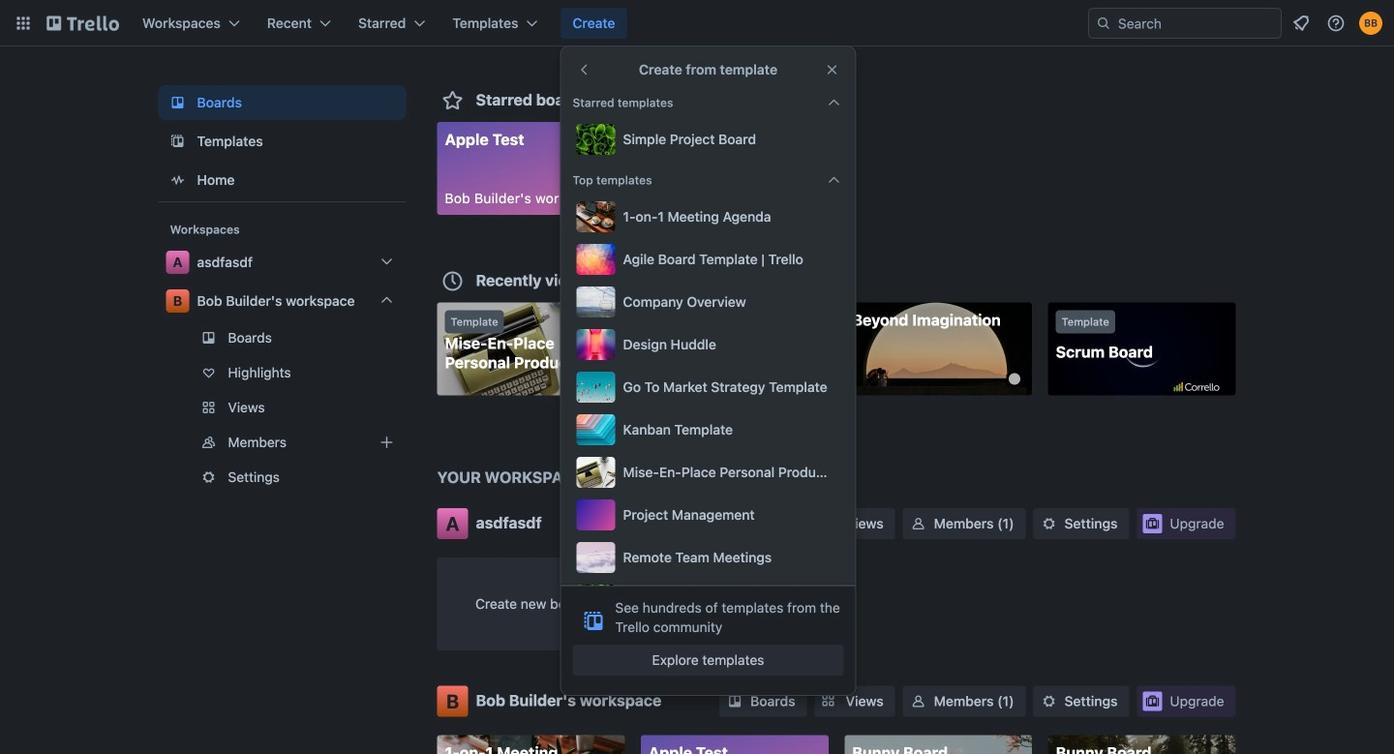 Task type: locate. For each thing, give the bounding box(es) containing it.
collapse image
[[827, 95, 842, 110]]

sm image
[[725, 514, 745, 534], [1040, 514, 1059, 534], [1040, 692, 1059, 711]]

menu
[[573, 198, 844, 659]]

home image
[[166, 169, 189, 192]]

template board image
[[166, 130, 189, 153]]

search image
[[1096, 15, 1112, 31]]

primary element
[[0, 0, 1395, 46]]

add image
[[375, 431, 399, 454]]

sm image
[[909, 514, 928, 534], [725, 692, 745, 711], [909, 692, 928, 711]]

back to home image
[[46, 8, 119, 39]]

board image
[[166, 91, 189, 114]]



Task type: describe. For each thing, give the bounding box(es) containing it.
return to previous screen image
[[577, 62, 592, 77]]

close popover image
[[825, 62, 840, 77]]

collapse image
[[827, 172, 842, 188]]

0 notifications image
[[1290, 12, 1313, 35]]

Search field
[[1112, 10, 1281, 37]]

bob builder (bobbuilder40) image
[[1360, 12, 1383, 35]]

open information menu image
[[1327, 14, 1346, 33]]



Task type: vqa. For each thing, say whether or not it's contained in the screenshot.
"category"
no



